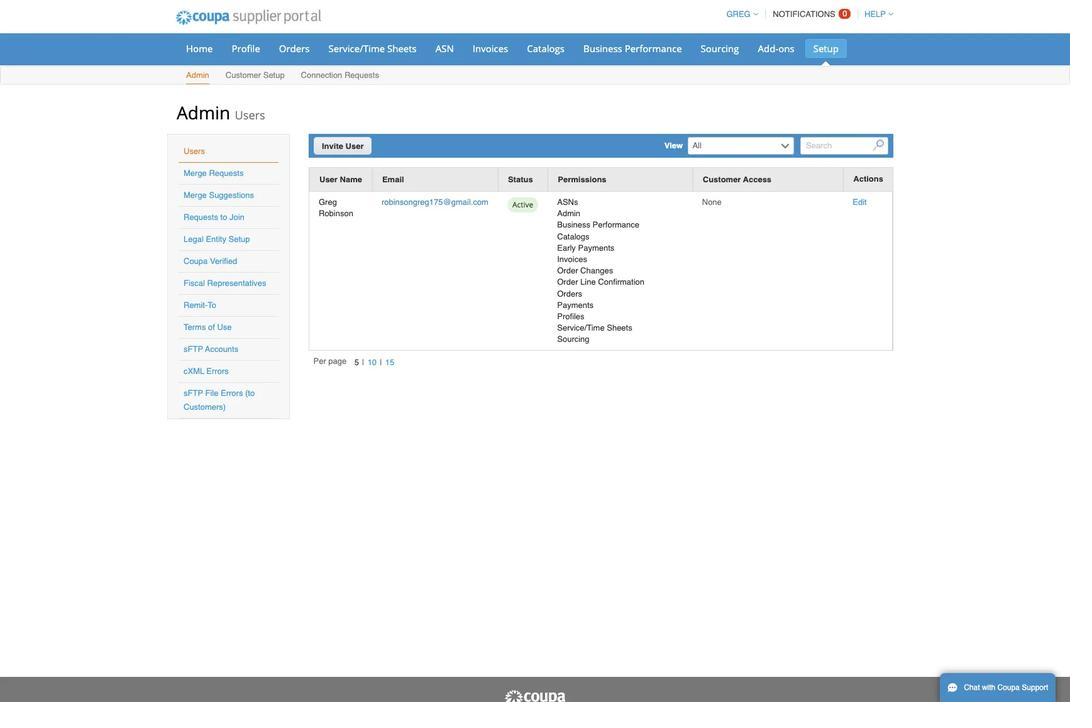 Task type: locate. For each thing, give the bounding box(es) containing it.
2 merge from the top
[[184, 191, 207, 200]]

sourcing down profiles
[[558, 335, 590, 344]]

catalogs right invoices link
[[527, 42, 565, 55]]

1 vertical spatial performance
[[593, 220, 640, 230]]

2 vertical spatial requests
[[184, 213, 218, 222]]

1 horizontal spatial customer
[[703, 175, 741, 184]]

customer down profile link
[[226, 70, 261, 80]]

catalogs link
[[519, 39, 573, 58]]

merge suggestions link
[[184, 191, 254, 200]]

2 | from the left
[[380, 358, 382, 367]]

0 vertical spatial service/time
[[329, 42, 385, 55]]

coupa right with
[[998, 684, 1020, 693]]

home
[[186, 42, 213, 55]]

coupa up fiscal
[[184, 257, 208, 266]]

1 horizontal spatial greg
[[727, 9, 751, 19]]

1 horizontal spatial user
[[346, 142, 364, 151]]

0 vertical spatial orders
[[279, 42, 310, 55]]

orders down line
[[558, 289, 583, 298]]

1 vertical spatial catalogs
[[558, 232, 590, 241]]

accounts
[[205, 345, 239, 354]]

0 horizontal spatial orders
[[279, 42, 310, 55]]

0 vertical spatial customer
[[226, 70, 261, 80]]

payments
[[578, 243, 615, 253], [558, 301, 594, 310]]

0 vertical spatial requests
[[345, 70, 379, 80]]

0 horizontal spatial greg
[[319, 198, 337, 207]]

2 order from the top
[[558, 278, 578, 287]]

name
[[340, 175, 362, 184]]

navigation
[[721, 2, 894, 26], [314, 356, 398, 370]]

requests left the to
[[184, 213, 218, 222]]

merge requests link
[[184, 169, 244, 178]]

user left name
[[320, 175, 338, 184]]

service/time sheets
[[329, 42, 417, 55]]

business down asns
[[558, 220, 591, 230]]

setup down orders link
[[263, 70, 285, 80]]

greg up 'robinson'
[[319, 198, 337, 207]]

greg inside the greg robinson
[[319, 198, 337, 207]]

service/time sheets link
[[321, 39, 425, 58]]

1 vertical spatial sftp
[[184, 389, 203, 398]]

customer setup
[[226, 70, 285, 80]]

notifications 0
[[773, 9, 848, 19]]

business right catalogs link
[[584, 42, 623, 55]]

1 vertical spatial errors
[[221, 389, 243, 398]]

cxml errors link
[[184, 367, 229, 376]]

1 vertical spatial coupa
[[998, 684, 1020, 693]]

requests
[[345, 70, 379, 80], [209, 169, 244, 178], [184, 213, 218, 222]]

0 vertical spatial sftp
[[184, 345, 203, 354]]

0 horizontal spatial setup
[[229, 235, 250, 244]]

service/time up connection requests
[[329, 42, 385, 55]]

1 vertical spatial coupa supplier portal image
[[504, 690, 567, 703]]

requests up suggestions
[[209, 169, 244, 178]]

service/time
[[329, 42, 385, 55], [558, 323, 605, 333]]

0 vertical spatial setup
[[814, 42, 839, 55]]

coupa verified
[[184, 257, 237, 266]]

invoices down early
[[558, 255, 588, 264]]

catalogs inside asns admin business performance catalogs early payments invoices order changes order line confirmation orders payments profiles service/time sheets sourcing
[[558, 232, 590, 241]]

1 vertical spatial sheets
[[607, 323, 633, 333]]

(to
[[245, 389, 255, 398]]

1 vertical spatial merge
[[184, 191, 207, 200]]

suggestions
[[209, 191, 254, 200]]

0 horizontal spatial sheets
[[388, 42, 417, 55]]

sourcing down 'greg' link
[[701, 42, 739, 55]]

sftp accounts link
[[184, 345, 239, 354]]

sourcing link
[[693, 39, 748, 58]]

1 vertical spatial navigation
[[314, 356, 398, 370]]

business
[[584, 42, 623, 55], [558, 220, 591, 230]]

admin
[[186, 70, 209, 80], [177, 101, 230, 125], [558, 209, 581, 218]]

remit-
[[184, 301, 208, 310]]

search image
[[873, 140, 885, 151]]

terms of use link
[[184, 323, 232, 332]]

admin down home
[[186, 70, 209, 80]]

| right 10
[[380, 358, 382, 367]]

1 vertical spatial business
[[558, 220, 591, 230]]

active button
[[508, 197, 539, 217]]

remit-to link
[[184, 301, 216, 310]]

1 horizontal spatial service/time
[[558, 323, 605, 333]]

2 sftp from the top
[[184, 389, 203, 398]]

sheets left asn
[[388, 42, 417, 55]]

users down customer setup link
[[235, 108, 265, 123]]

payments up changes
[[578, 243, 615, 253]]

confirmation
[[598, 278, 645, 287]]

0 vertical spatial greg
[[727, 9, 751, 19]]

requests for connection requests
[[345, 70, 379, 80]]

errors down accounts
[[207, 367, 229, 376]]

1 horizontal spatial coupa supplier portal image
[[504, 690, 567, 703]]

sourcing inside sourcing link
[[701, 42, 739, 55]]

invite
[[322, 142, 343, 151]]

admin down asns
[[558, 209, 581, 218]]

0 horizontal spatial navigation
[[314, 356, 398, 370]]

requests inside connection requests link
[[345, 70, 379, 80]]

admin for admin users
[[177, 101, 230, 125]]

0
[[843, 9, 848, 18]]

requests for merge requests
[[209, 169, 244, 178]]

fiscal representatives link
[[184, 279, 266, 288]]

0 vertical spatial catalogs
[[527, 42, 565, 55]]

0 vertical spatial performance
[[625, 42, 682, 55]]

orders link
[[271, 39, 318, 58]]

robinson
[[319, 209, 353, 218]]

admin down admin link
[[177, 101, 230, 125]]

greg
[[727, 9, 751, 19], [319, 198, 337, 207]]

customer inside button
[[703, 175, 741, 184]]

customer access
[[703, 175, 772, 184]]

greg inside "navigation"
[[727, 9, 751, 19]]

help link
[[859, 9, 894, 19]]

1 sftp from the top
[[184, 345, 203, 354]]

15 button
[[382, 356, 398, 369]]

0 vertical spatial payments
[[578, 243, 615, 253]]

business inside asns admin business performance catalogs early payments invoices order changes order line confirmation orders payments profiles service/time sheets sourcing
[[558, 220, 591, 230]]

0 vertical spatial sourcing
[[701, 42, 739, 55]]

0 vertical spatial coupa supplier portal image
[[167, 2, 329, 33]]

sftp inside the sftp file errors (to customers)
[[184, 389, 203, 398]]

status
[[508, 175, 533, 184]]

merge requests
[[184, 169, 244, 178]]

2 vertical spatial admin
[[558, 209, 581, 218]]

asns admin business performance catalogs early payments invoices order changes order line confirmation orders payments profiles service/time sheets sourcing
[[558, 198, 645, 344]]

0 vertical spatial sheets
[[388, 42, 417, 55]]

sftp file errors (to customers)
[[184, 389, 255, 412]]

robinsongreg175@gmail.com
[[382, 198, 489, 207]]

terms
[[184, 323, 206, 332]]

sftp
[[184, 345, 203, 354], [184, 389, 203, 398]]

errors left (to
[[221, 389, 243, 398]]

customers)
[[184, 403, 226, 412]]

errors inside the sftp file errors (to customers)
[[221, 389, 243, 398]]

sheets
[[388, 42, 417, 55], [607, 323, 633, 333]]

user inside button
[[320, 175, 338, 184]]

orders up connection
[[279, 42, 310, 55]]

Search text field
[[801, 137, 889, 155]]

setup down the notifications 0 on the right top of page
[[814, 42, 839, 55]]

1 horizontal spatial orders
[[558, 289, 583, 298]]

1 vertical spatial users
[[184, 147, 205, 156]]

setup down join
[[229, 235, 250, 244]]

0 vertical spatial invoices
[[473, 42, 508, 55]]

0 vertical spatial errors
[[207, 367, 229, 376]]

0 vertical spatial merge
[[184, 169, 207, 178]]

0 horizontal spatial |
[[362, 358, 365, 367]]

10 button
[[365, 356, 380, 369]]

0 vertical spatial admin
[[186, 70, 209, 80]]

edit link
[[853, 198, 867, 207]]

invoices inside invoices link
[[473, 42, 508, 55]]

1 horizontal spatial |
[[380, 358, 382, 367]]

of
[[208, 323, 215, 332]]

setup link
[[806, 39, 847, 58]]

admin inside asns admin business performance catalogs early payments invoices order changes order line confirmation orders payments profiles service/time sheets sourcing
[[558, 209, 581, 218]]

sftp up cxml
[[184, 345, 203, 354]]

catalogs up early
[[558, 232, 590, 241]]

1 vertical spatial sourcing
[[558, 335, 590, 344]]

1 vertical spatial orders
[[558, 289, 583, 298]]

1 vertical spatial customer
[[703, 175, 741, 184]]

sheets down the "confirmation"
[[607, 323, 633, 333]]

user right invite
[[346, 142, 364, 151]]

coupa supplier portal image
[[167, 2, 329, 33], [504, 690, 567, 703]]

0 horizontal spatial invoices
[[473, 42, 508, 55]]

1 vertical spatial user
[[320, 175, 338, 184]]

payments up profiles
[[558, 301, 594, 310]]

order left line
[[558, 278, 578, 287]]

legal entity setup
[[184, 235, 250, 244]]

greg up sourcing link
[[727, 9, 751, 19]]

customer access button
[[703, 173, 772, 186]]

merge for merge suggestions
[[184, 191, 207, 200]]

connection requests link
[[300, 68, 380, 84]]

coupa inside button
[[998, 684, 1020, 693]]

5 | 10 | 15
[[355, 358, 395, 367]]

0 vertical spatial users
[[235, 108, 265, 123]]

1 vertical spatial payments
[[558, 301, 594, 310]]

1 merge from the top
[[184, 169, 207, 178]]

order down early
[[558, 266, 578, 276]]

15
[[386, 358, 395, 367]]

admin link
[[186, 68, 210, 84]]

1 vertical spatial admin
[[177, 101, 230, 125]]

0 horizontal spatial user
[[320, 175, 338, 184]]

setup
[[814, 42, 839, 55], [263, 70, 285, 80], [229, 235, 250, 244]]

customer
[[226, 70, 261, 80], [703, 175, 741, 184]]

1 horizontal spatial navigation
[[721, 2, 894, 26]]

merge
[[184, 169, 207, 178], [184, 191, 207, 200]]

0 horizontal spatial customer
[[226, 70, 261, 80]]

1 horizontal spatial sourcing
[[701, 42, 739, 55]]

1 horizontal spatial users
[[235, 108, 265, 123]]

1 vertical spatial service/time
[[558, 323, 605, 333]]

sftp file errors (to customers) link
[[184, 389, 255, 412]]

1 vertical spatial order
[[558, 278, 578, 287]]

customer up none at the right of the page
[[703, 175, 741, 184]]

notifications
[[773, 9, 836, 19]]

orders inside asns admin business performance catalogs early payments invoices order changes order line confirmation orders payments profiles service/time sheets sourcing
[[558, 289, 583, 298]]

0 horizontal spatial sourcing
[[558, 335, 590, 344]]

invoices
[[473, 42, 508, 55], [558, 255, 588, 264]]

| right '5'
[[362, 358, 365, 367]]

navigation containing notifications 0
[[721, 2, 894, 26]]

service/time inside asns admin business performance catalogs early payments invoices order changes order line confirmation orders payments profiles service/time sheets sourcing
[[558, 323, 605, 333]]

chat with coupa support
[[965, 684, 1049, 693]]

1 vertical spatial requests
[[209, 169, 244, 178]]

sftp up customers)
[[184, 389, 203, 398]]

merge down users link
[[184, 169, 207, 178]]

1 vertical spatial invoices
[[558, 255, 588, 264]]

merge down merge requests link
[[184, 191, 207, 200]]

sheets inside asns admin business performance catalogs early payments invoices order changes order line confirmation orders payments profiles service/time sheets sourcing
[[607, 323, 633, 333]]

0 horizontal spatial users
[[184, 147, 205, 156]]

profile
[[232, 42, 260, 55]]

with
[[983, 684, 996, 693]]

view
[[665, 141, 683, 150]]

1 vertical spatial greg
[[319, 198, 337, 207]]

1 horizontal spatial coupa
[[998, 684, 1020, 693]]

requests down service/time sheets
[[345, 70, 379, 80]]

service/time down profiles
[[558, 323, 605, 333]]

1 horizontal spatial sheets
[[607, 323, 633, 333]]

1 horizontal spatial invoices
[[558, 255, 588, 264]]

1 vertical spatial setup
[[263, 70, 285, 80]]

email button
[[382, 173, 404, 186]]

0 vertical spatial order
[[558, 266, 578, 276]]

merge for merge requests
[[184, 169, 207, 178]]

profiles
[[558, 312, 585, 321]]

2 vertical spatial setup
[[229, 235, 250, 244]]

errors
[[207, 367, 229, 376], [221, 389, 243, 398]]

sftp for sftp accounts
[[184, 345, 203, 354]]

add-ons
[[758, 42, 795, 55]]

coupa
[[184, 257, 208, 266], [998, 684, 1020, 693]]

0 vertical spatial business
[[584, 42, 623, 55]]

changes
[[581, 266, 613, 276]]

user name
[[320, 175, 362, 184]]

invoices right asn link
[[473, 42, 508, 55]]

users up merge requests
[[184, 147, 205, 156]]

0 vertical spatial navigation
[[721, 2, 894, 26]]

0 vertical spatial coupa
[[184, 257, 208, 266]]

catalogs inside catalogs link
[[527, 42, 565, 55]]



Task type: describe. For each thing, give the bounding box(es) containing it.
1 horizontal spatial setup
[[263, 70, 285, 80]]

invoices inside asns admin business performance catalogs early payments invoices order changes order line confirmation orders payments profiles service/time sheets sourcing
[[558, 255, 588, 264]]

asn link
[[428, 39, 462, 58]]

terms of use
[[184, 323, 232, 332]]

help
[[865, 9, 886, 19]]

0 horizontal spatial service/time
[[329, 42, 385, 55]]

sourcing inside asns admin business performance catalogs early payments invoices order changes order line confirmation orders payments profiles service/time sheets sourcing
[[558, 335, 590, 344]]

connection
[[301, 70, 342, 80]]

email
[[382, 175, 404, 184]]

greg link
[[721, 9, 758, 19]]

verified
[[210, 257, 237, 266]]

cxml
[[184, 367, 204, 376]]

2 horizontal spatial setup
[[814, 42, 839, 55]]

edit
[[853, 198, 867, 207]]

merge suggestions
[[184, 191, 254, 200]]

navigation containing per page
[[314, 356, 398, 370]]

View text field
[[690, 138, 779, 154]]

page
[[329, 357, 347, 366]]

support
[[1022, 684, 1049, 693]]

0 vertical spatial user
[[346, 142, 364, 151]]

5
[[355, 358, 359, 367]]

0 horizontal spatial coupa supplier portal image
[[167, 2, 329, 33]]

greg robinson
[[319, 198, 353, 218]]

use
[[217, 323, 232, 332]]

admin users
[[177, 101, 265, 125]]

permissions button
[[558, 173, 607, 186]]

join
[[230, 213, 245, 222]]

entity
[[206, 235, 226, 244]]

add-ons link
[[750, 39, 803, 58]]

performance inside asns admin business performance catalogs early payments invoices order changes order line confirmation orders payments profiles service/time sheets sourcing
[[593, 220, 640, 230]]

line
[[581, 278, 596, 287]]

actions
[[854, 174, 884, 184]]

remit-to
[[184, 301, 216, 310]]

business performance link
[[576, 39, 690, 58]]

to
[[208, 301, 216, 310]]

customer for customer setup
[[226, 70, 261, 80]]

customer for customer access
[[703, 175, 741, 184]]

home link
[[178, 39, 221, 58]]

cxml errors
[[184, 367, 229, 376]]

sftp accounts
[[184, 345, 239, 354]]

chat with coupa support button
[[940, 674, 1056, 703]]

users link
[[184, 147, 205, 156]]

profile link
[[224, 39, 268, 58]]

add-
[[758, 42, 779, 55]]

greg for greg
[[727, 9, 751, 19]]

invoices link
[[465, 39, 517, 58]]

chat
[[965, 684, 980, 693]]

asn
[[436, 42, 454, 55]]

status button
[[508, 173, 533, 186]]

users inside admin users
[[235, 108, 265, 123]]

performance inside "business performance" link
[[625, 42, 682, 55]]

greg for greg robinson
[[319, 198, 337, 207]]

to
[[221, 213, 227, 222]]

0 horizontal spatial coupa
[[184, 257, 208, 266]]

fiscal
[[184, 279, 205, 288]]

10
[[368, 358, 377, 367]]

per
[[314, 357, 326, 366]]

user name button
[[320, 173, 362, 186]]

coupa verified link
[[184, 257, 237, 266]]

access
[[743, 175, 772, 184]]

file
[[205, 389, 219, 398]]

early
[[558, 243, 576, 253]]

invite user
[[322, 142, 364, 151]]

connection requests
[[301, 70, 379, 80]]

admin for admin
[[186, 70, 209, 80]]

legal entity setup link
[[184, 235, 250, 244]]

ons
[[779, 42, 795, 55]]

customer setup link
[[225, 68, 285, 84]]

requests to join link
[[184, 213, 245, 222]]

per page
[[314, 357, 347, 366]]

legal
[[184, 235, 204, 244]]

asns
[[558, 198, 578, 207]]

active
[[513, 199, 534, 210]]

requests to join
[[184, 213, 245, 222]]

sftp for sftp file errors (to customers)
[[184, 389, 203, 398]]

invite user link
[[314, 137, 372, 155]]

1 | from the left
[[362, 358, 365, 367]]

1 order from the top
[[558, 266, 578, 276]]

none
[[703, 198, 722, 207]]



Task type: vqa. For each thing, say whether or not it's contained in the screenshot.
Profile link
yes



